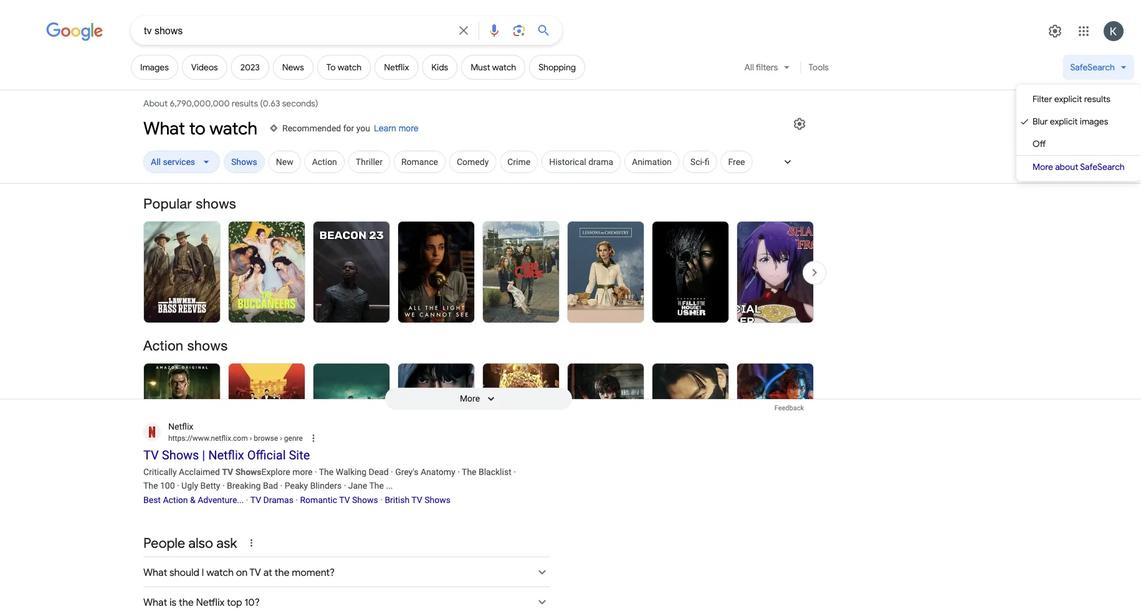 Task type: locate. For each thing, give the bounding box(es) containing it.
netflix up https://www.netflix.com
[[168, 422, 193, 432]]

safesearch up filter explicit results link
[[1071, 62, 1115, 73]]

ugly
[[181, 481, 198, 492]]

1 vertical spatial all
[[151, 157, 161, 167]]

shows down anatomy
[[425, 495, 451, 505]]

acclaimed
[[179, 468, 220, 478]]

None text field
[[168, 433, 303, 444]]

safesearch button
[[1063, 55, 1134, 85]]

› left browse on the bottom of the page
[[250, 434, 252, 443]]

the
[[319, 468, 334, 478], [462, 468, 477, 478], [143, 481, 158, 492]]

menu
[[1017, 85, 1141, 181]]

what to watch
[[143, 118, 257, 139]]

anatomy
[[421, 468, 455, 478]]

1 › from the left
[[250, 434, 252, 443]]

shows
[[196, 196, 236, 212], [187, 338, 228, 353]]

images
[[140, 62, 169, 73]]

shows inside "shows" button
[[231, 157, 257, 167]]

netflix inside the netflix https://www.netflix.com › browse › genre
[[168, 422, 193, 432]]

· right anatomy
[[458, 468, 460, 478]]

comedy
[[457, 157, 489, 167]]

2 horizontal spatial the
[[462, 468, 477, 478]]

images link
[[131, 55, 178, 80]]

0 vertical spatial all
[[745, 62, 754, 73]]

all left services
[[151, 157, 161, 167]]

tv right british
[[412, 495, 422, 505]]

1 vertical spatial explicit
[[1050, 116, 1078, 127]]

sci-
[[691, 157, 705, 167]]

1 horizontal spatial more
[[399, 123, 419, 133]]

menu containing filter explicit results
[[1017, 85, 1141, 181]]

tv
[[143, 449, 159, 463], [222, 468, 233, 478], [250, 495, 261, 505], [339, 495, 350, 505], [412, 495, 422, 505]]

more button
[[385, 388, 572, 410]]

add must watch element
[[471, 62, 516, 73]]

· right 100
[[177, 481, 179, 492]]

· right 'betty'
[[222, 481, 225, 492]]

netflix inside "link"
[[384, 62, 409, 73]]

watch for must watch
[[492, 62, 516, 73]]

google image
[[46, 22, 103, 41]]

0 horizontal spatial watch
[[210, 118, 257, 139]]

2023 link
[[231, 55, 269, 80]]

shows up breaking
[[235, 468, 262, 478]]

2 horizontal spatial netflix
[[384, 62, 409, 73]]

· right blacklist
[[514, 468, 516, 478]]

netflix left kids link
[[384, 62, 409, 73]]

0 vertical spatial action
[[312, 157, 337, 167]]

action inside action shows "heading"
[[143, 338, 183, 353]]

browse
[[254, 434, 278, 443]]

the up best
[[143, 481, 158, 492]]

popular shows heading
[[143, 195, 814, 213]]

explicit up blur explicit images
[[1054, 94, 1082, 104]]

action inside action button
[[312, 157, 337, 167]]

0 vertical spatial more
[[399, 123, 419, 133]]

watch right to
[[338, 62, 362, 73]]

0 vertical spatial explicit
[[1054, 94, 1082, 104]]

2 vertical spatial netflix
[[208, 449, 244, 463]]

videos link
[[182, 55, 227, 80]]

services
[[163, 157, 195, 167]]

netflix link
[[375, 55, 418, 80]]

0 vertical spatial netflix
[[384, 62, 409, 73]]

feedback button
[[765, 399, 814, 417]]

action button
[[305, 151, 345, 175]]

0 horizontal spatial netflix
[[168, 422, 193, 432]]

comedy button
[[449, 151, 496, 175]]

shows left 'new'
[[231, 157, 257, 167]]

2 horizontal spatial ‎
[[385, 495, 385, 505]]

(0.63
[[260, 98, 280, 109]]

what to watch heading
[[143, 117, 257, 140]]

watch down about 6,790,000,000 results (0.63 seconds)
[[210, 118, 257, 139]]

1 vertical spatial netflix
[[168, 422, 193, 432]]

0 horizontal spatial more
[[460, 394, 480, 404]]

0 horizontal spatial ›
[[250, 434, 252, 443]]

1 vertical spatial more
[[460, 394, 480, 404]]

results
[[1084, 94, 1111, 104], [232, 98, 258, 109]]

‎ down peaky
[[300, 495, 300, 505]]

explicit for filter
[[1054, 94, 1082, 104]]

0 vertical spatial more
[[1033, 161, 1053, 172]]

shows for action shows
[[187, 338, 228, 353]]

1 vertical spatial action
[[143, 338, 183, 353]]

results up 'images'
[[1084, 94, 1111, 104]]

1 horizontal spatial all
[[745, 62, 754, 73]]

shows left |
[[162, 449, 199, 463]]

1 vertical spatial safesearch
[[1080, 161, 1125, 172]]

2 vertical spatial action
[[163, 495, 188, 505]]

safesearch inside safesearch dropdown button
[[1071, 62, 1115, 73]]

blur
[[1033, 116, 1048, 127]]

british
[[385, 495, 410, 505]]

all inside 'popup button'
[[151, 157, 161, 167]]

more down off
[[1033, 161, 1053, 172]]

explore more · the walking dead · grey's anatomy · the blacklist · the 100 · ugly betty · breaking bad · peaky blinders · jane the ...
[[143, 468, 516, 492]]

more about safesearch
[[1033, 161, 1125, 172]]

0 vertical spatial shows
[[196, 196, 236, 212]]

more inside 'button'
[[460, 394, 480, 404]]

results inside menu
[[1084, 94, 1111, 104]]

bad
[[263, 481, 278, 492]]

None search field
[[0, 16, 562, 45]]

more
[[399, 123, 419, 133], [292, 468, 313, 478]]

action for action
[[312, 157, 337, 167]]

2 horizontal spatial watch
[[492, 62, 516, 73]]

safesearch
[[1071, 62, 1115, 73], [1080, 161, 1125, 172]]

netflix right |
[[208, 449, 244, 463]]

0 horizontal spatial results
[[232, 98, 258, 109]]

shows inside "heading"
[[187, 338, 228, 353]]

about
[[143, 98, 168, 109]]

new button
[[269, 151, 301, 175]]

about
[[1055, 161, 1079, 172]]

0 horizontal spatial more
[[292, 468, 313, 478]]

shows
[[231, 157, 257, 167], [162, 449, 199, 463], [235, 468, 262, 478], [352, 495, 378, 505], [425, 495, 451, 505]]

betty
[[200, 481, 220, 492]]

more
[[1033, 161, 1053, 172], [460, 394, 480, 404]]

all
[[745, 62, 754, 73], [151, 157, 161, 167]]

best action & adventure... link
[[143, 495, 244, 505]]

learn more link
[[374, 122, 419, 135]]

0 horizontal spatial ‎
[[250, 495, 250, 505]]

new
[[276, 157, 293, 167]]

1 vertical spatial more
[[292, 468, 313, 478]]

what
[[143, 118, 185, 139]]

tv down jane
[[339, 495, 350, 505]]

1 vertical spatial shows
[[187, 338, 228, 353]]

results left (0.63
[[232, 98, 258, 109]]

watch
[[338, 62, 362, 73], [492, 62, 516, 73], [210, 118, 257, 139]]

peaky
[[285, 481, 308, 492]]

more inside menu
[[1033, 161, 1053, 172]]

all inside popup button
[[745, 62, 754, 73]]

1 horizontal spatial ‎
[[300, 495, 300, 505]]

|
[[202, 449, 205, 463]]

1 horizontal spatial results
[[1084, 94, 1111, 104]]

the up the blinders
[[319, 468, 334, 478]]

must
[[471, 62, 490, 73]]

the left blacklist
[[462, 468, 477, 478]]

0 vertical spatial safesearch
[[1071, 62, 1115, 73]]

‎ down breaking
[[250, 495, 250, 505]]

explore
[[262, 468, 290, 478]]

netflix https://www.netflix.com › browse › genre
[[168, 422, 303, 443]]

blacklist
[[479, 468, 512, 478]]

all left filters
[[745, 62, 754, 73]]

safesearch down 'off' link
[[1080, 161, 1125, 172]]

action
[[312, 157, 337, 167], [143, 338, 183, 353], [163, 495, 188, 505]]

romantic
[[300, 495, 337, 505]]

animation button
[[625, 151, 679, 175]]

› browse › genre text field
[[248, 434, 303, 443]]

1 horizontal spatial the
[[319, 468, 334, 478]]

to watch link
[[317, 55, 371, 80]]

‎ down the ...
[[385, 495, 385, 505]]

3 ‎ from the left
[[385, 495, 385, 505]]

watch right must
[[492, 62, 516, 73]]

shows inside heading
[[196, 196, 236, 212]]

shows for popular shows
[[196, 196, 236, 212]]

official
[[247, 449, 286, 463]]

more up peaky
[[292, 468, 313, 478]]

1 horizontal spatial watch
[[338, 62, 362, 73]]

tv down tv shows | netflix official site
[[222, 468, 233, 478]]

people
[[143, 535, 185, 552]]

people also ask
[[143, 535, 237, 552]]

blur explicit images link
[[1017, 110, 1141, 133]]

explicit right blur
[[1050, 116, 1078, 127]]

more right learn
[[399, 123, 419, 133]]

free
[[728, 157, 745, 167]]

off link
[[1017, 133, 1141, 155]]

› left the genre
[[280, 434, 282, 443]]

search by voice image
[[487, 23, 502, 38]]

sci-fi button
[[683, 151, 717, 175]]

thriller button
[[348, 151, 390, 175]]

to
[[327, 62, 336, 73]]

0 horizontal spatial all
[[151, 157, 161, 167]]

news
[[282, 62, 304, 73]]

tv shows | netflix official site
[[143, 449, 310, 463]]

adventure...
[[198, 495, 244, 505]]

ask
[[216, 535, 237, 552]]

1 horizontal spatial more
[[1033, 161, 1053, 172]]

more down action shows "heading" at the bottom of page
[[460, 394, 480, 404]]

fi
[[705, 157, 710, 167]]

1 horizontal spatial ›
[[280, 434, 282, 443]]

more about safesearch link
[[1017, 156, 1141, 178]]



Task type: vqa. For each thing, say whether or not it's contained in the screenshot.
272 Us Dollars text field to the left
no



Task type: describe. For each thing, give the bounding box(es) containing it.
to watch
[[327, 62, 362, 73]]

romantic tv shows link
[[300, 495, 378, 505]]

filter explicit results link
[[1017, 88, 1141, 110]]

· left jane
[[344, 481, 346, 492]]

breaking
[[227, 481, 261, 492]]

tv dramas link
[[250, 495, 294, 505]]

more for more
[[460, 394, 480, 404]]

2023
[[240, 62, 260, 73]]

all filters button
[[737, 55, 799, 85]]

all for all services
[[151, 157, 161, 167]]

walking
[[336, 468, 367, 478]]

watch inside heading
[[210, 118, 257, 139]]

netflix for netflix https://www.netflix.com › browse › genre
[[168, 422, 193, 432]]

tools button
[[803, 55, 835, 80]]

shows down jane
[[352, 495, 378, 505]]

critically acclaimed tv shows
[[143, 468, 262, 478]]

recommended
[[282, 123, 341, 133]]

filter explicit results
[[1033, 94, 1111, 104]]

historical
[[549, 157, 586, 167]]

explicit for blur
[[1050, 116, 1078, 127]]

tv up "critically"
[[143, 449, 159, 463]]

· down breaking
[[246, 495, 248, 505]]

2 ‎ from the left
[[300, 495, 300, 505]]

kids link
[[422, 55, 458, 80]]

filters
[[756, 62, 778, 73]]

recommended for you learn more
[[282, 123, 419, 133]]

also
[[188, 535, 213, 552]]

none text field containing https://www.netflix.com
[[168, 433, 303, 444]]

crime button
[[500, 151, 538, 175]]

results for explicit
[[1084, 94, 1111, 104]]

dramas
[[263, 495, 294, 505]]

add to watch element
[[327, 62, 362, 73]]

netflix for netflix
[[384, 62, 409, 73]]

all filters
[[745, 62, 778, 73]]

popular
[[143, 196, 192, 212]]

· down peaky
[[296, 495, 298, 505]]

more inside recommended for you learn more
[[399, 123, 419, 133]]

blur explicit images
[[1033, 116, 1108, 127]]

animation
[[632, 157, 672, 167]]

best
[[143, 495, 161, 505]]

all services
[[151, 157, 195, 167]]

blinders
[[310, 481, 342, 492]]

seconds)
[[282, 98, 318, 109]]

1 ‎ from the left
[[250, 495, 250, 505]]

https://www.netflix.com
[[168, 434, 248, 443]]

best action & adventure... · ‎ tv dramas · ‎ romantic tv shows · ‎ british tv shows
[[143, 495, 451, 505]]

news link
[[273, 55, 313, 80]]

free button
[[721, 151, 753, 175]]

historical drama
[[549, 157, 613, 167]]

100
[[160, 481, 175, 492]]

historical drama button
[[542, 151, 621, 175]]

action shows heading
[[143, 337, 814, 354]]

crime
[[508, 157, 531, 167]]

all services button
[[143, 151, 220, 175]]

drama
[[589, 157, 613, 167]]

add 2023 element
[[240, 62, 260, 73]]

images
[[1080, 116, 1108, 127]]

Search search field
[[144, 24, 449, 39]]

you
[[356, 123, 370, 133]]

tools
[[809, 62, 829, 73]]

watch for to watch
[[338, 62, 362, 73]]

2 › from the left
[[280, 434, 282, 443]]

must watch
[[471, 62, 516, 73]]

critically
[[143, 468, 177, 478]]

feedback
[[775, 404, 804, 412]]

videos
[[191, 62, 218, 73]]

dead
[[369, 468, 389, 478]]

results for 6,790,000,000
[[232, 98, 258, 109]]

about 6,790,000,000 results (0.63 seconds)
[[143, 98, 320, 109]]

tv down breaking
[[250, 495, 261, 505]]

the ...
[[369, 481, 393, 492]]

0 horizontal spatial the
[[143, 481, 158, 492]]

filter
[[1033, 94, 1052, 104]]

jane
[[348, 481, 367, 492]]

· right dead
[[391, 468, 393, 478]]

thriller
[[356, 157, 383, 167]]

sci-fi
[[691, 157, 710, 167]]

add kids element
[[432, 62, 448, 73]]

all for all filters
[[745, 62, 754, 73]]

safesearch inside the more about safesearch link
[[1080, 161, 1125, 172]]

more inside explore more · the walking dead · grey's anatomy · the blacklist · the 100 · ugly betty · breaking bad · peaky blinders · jane the ...
[[292, 468, 313, 478]]

grey's
[[395, 468, 419, 478]]

shows button
[[224, 151, 265, 175]]

shopping link
[[529, 55, 585, 80]]

romance button
[[394, 151, 446, 175]]

british tv shows link
[[385, 495, 451, 505]]

learn
[[374, 123, 396, 133]]

action for action shows
[[143, 338, 183, 353]]

1 horizontal spatial netflix
[[208, 449, 244, 463]]

search by image image
[[512, 23, 527, 38]]

action shows
[[143, 338, 228, 353]]

· down the ...
[[380, 495, 383, 505]]

· up the blinders
[[315, 468, 317, 478]]

site
[[289, 449, 310, 463]]

romance
[[401, 157, 438, 167]]

add netflix element
[[384, 62, 409, 73]]

&
[[190, 495, 196, 505]]

· right 'bad'
[[280, 481, 283, 492]]

more for more about safesearch
[[1033, 161, 1053, 172]]

for
[[343, 123, 354, 133]]



